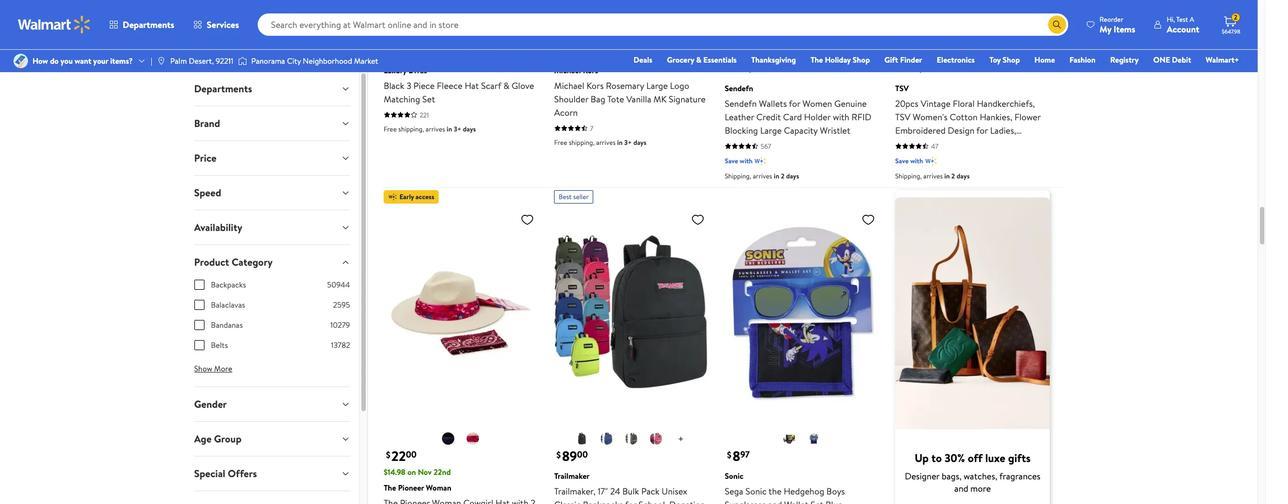Task type: locate. For each thing, give the bounding box(es) containing it.
1 save from the left
[[725, 156, 738, 166]]

0 horizontal spatial shipping,
[[398, 124, 424, 134]]

sonic up sega
[[725, 471, 744, 483]]

vanilla
[[626, 93, 651, 105]]

and
[[954, 483, 968, 495], [768, 499, 782, 505]]

1 horizontal spatial shop
[[1003, 54, 1020, 66]]

0 horizontal spatial options
[[745, 63, 770, 74]]

 image
[[238, 55, 247, 67]]

trailmaker,
[[554, 486, 596, 498]]

vintage
[[921, 97, 951, 110]]

1 vertical spatial sendefn
[[725, 97, 757, 110]]

1 horizontal spatial ad disclaimer and feedback for ingridsponsoredproducts image
[[928, 29, 937, 38]]

0 horizontal spatial departments button
[[100, 11, 184, 38]]

more options from $8.98
[[895, 63, 979, 74]]

backpacks
[[211, 280, 246, 291], [583, 499, 623, 505]]

shipping,
[[725, 171, 751, 181], [895, 171, 922, 181]]

0 horizontal spatial 00
[[406, 449, 417, 461]]

1 horizontal spatial departments
[[194, 82, 252, 96]]

2 down capacity
[[781, 171, 785, 181]]

large down credit
[[760, 124, 782, 137]]

free down matching
[[384, 124, 397, 134]]

product category
[[194, 255, 273, 269]]

walmart plus image down 47
[[925, 156, 937, 167]]

electronics
[[937, 54, 975, 66]]

2 from from the left
[[942, 63, 959, 74]]

black image for blue icon at left bottom
[[575, 433, 589, 446]]

0 vertical spatial backpacks
[[211, 280, 246, 291]]

backpacks down 17"
[[583, 499, 623, 505]]

99 for 15
[[426, 43, 436, 55]]

you
[[61, 55, 73, 67]]

1 vertical spatial backpacks
[[583, 499, 623, 505]]

2 horizontal spatial with
[[910, 156, 923, 166]]

save for 20
[[725, 156, 738, 166]]

0 vertical spatial 3+
[[454, 124, 461, 134]]

for up (11x11in) in the top of the page
[[977, 124, 988, 137]]

michael
[[554, 65, 581, 76], [554, 79, 584, 92]]

shipping, arrives in 2 days down 567
[[725, 171, 799, 181]]

more
[[725, 63, 743, 74], [895, 63, 913, 74], [214, 364, 232, 375]]

with inside sendefn sendefn wallets for women genuine leather credit card holder with rfid blocking large capacity wristlet
[[833, 111, 849, 123]]

ad disclaimer and feedback for ingridsponsoredproducts image
[[758, 29, 767, 38], [928, 29, 937, 38]]

$ left 89
[[556, 450, 561, 462]]

design
[[948, 124, 975, 137]]

0 horizontal spatial for
[[625, 499, 637, 505]]

floral
[[953, 97, 975, 110]]

1 horizontal spatial walmart plus image
[[925, 156, 937, 167]]

0 horizontal spatial free
[[384, 124, 397, 134]]

None checkbox
[[194, 280, 204, 290], [194, 320, 204, 331], [194, 280, 204, 290], [194, 320, 204, 331]]

arrives down 47
[[923, 171, 943, 181]]

2 michael from the top
[[554, 79, 584, 92]]

92211
[[216, 55, 233, 67]]

shipping, arrives in 2 days for 20
[[725, 171, 799, 181]]

3+ down luxury divas black 3 piece fleece hat scarf & glove matching set
[[454, 124, 461, 134]]

departments button up |
[[100, 11, 184, 38]]

0 vertical spatial &
[[696, 54, 702, 66]]

tab
[[185, 492, 359, 505]]

2 now from the left
[[554, 44, 577, 59]]

free down acorn
[[554, 138, 567, 147]]

00 left the $358.00
[[602, 43, 612, 55]]

1 horizontal spatial &
[[696, 54, 702, 66]]

options down 98
[[915, 63, 940, 74]]

2 horizontal spatial 00
[[602, 43, 612, 55]]

panorama
[[251, 55, 285, 67]]

shoulder
[[554, 93, 589, 105]]

set down piece
[[422, 93, 435, 105]]

special offers tab
[[185, 457, 359, 491]]

00 for 22
[[406, 449, 417, 461]]

fashion link
[[1065, 54, 1101, 66]]

shop right the holiday
[[853, 54, 870, 66]]

2 sendefn from the top
[[725, 97, 757, 110]]

1 shipping, from the left
[[725, 171, 751, 181]]

$ inside the now $ 118 00 $358.00
[[579, 43, 583, 55]]

market
[[354, 55, 378, 67]]

0 horizontal spatial free shipping, arrives in 3+ days
[[384, 124, 476, 134]]

shipping, down '221'
[[398, 124, 424, 134]]

0 vertical spatial sendefn
[[725, 83, 753, 94]]

shipping, down 7 on the top left of page
[[569, 138, 595, 147]]

the left the holiday
[[811, 54, 823, 66]]

1 walmart plus image from the left
[[755, 156, 766, 167]]

speed tab
[[185, 176, 359, 210]]

1 vertical spatial for
[[977, 124, 988, 137]]

black image up the now $ 118 00 $358.00 in the top of the page
[[612, 26, 625, 40]]

city
[[287, 55, 301, 67]]

now $ 118 00 $358.00
[[554, 41, 652, 60]]

now left '20' at right
[[725, 44, 747, 59]]

1 horizontal spatial free
[[554, 138, 567, 147]]

a
[[1190, 14, 1194, 24]]

0 horizontal spatial ad disclaimer and feedback for ingridsponsoredproducts image
[[758, 29, 767, 38]]

0 horizontal spatial set
[[422, 93, 435, 105]]

grocery & essentials
[[667, 54, 737, 66]]

0 vertical spatial large
[[646, 79, 668, 92]]

bags,
[[942, 470, 962, 483]]

walmart plus image
[[755, 156, 766, 167], [925, 156, 937, 167]]

0 horizontal spatial &
[[504, 79, 509, 92]]

0 vertical spatial sonic
[[725, 471, 744, 483]]

99 inside the now $ 15 99 $21.00
[[426, 43, 436, 55]]

options down '20' at right
[[745, 63, 770, 74]]

toy shop
[[989, 54, 1020, 66]]

more inside now $ 20 99 $30.99 more options from $20.79
[[725, 63, 743, 74]]

with up wristlet
[[833, 111, 849, 123]]

99 inside now $ 20 99 $30.99 more options from $20.79
[[770, 43, 780, 55]]

shipping, down blocking
[[725, 171, 751, 181]]

options
[[745, 63, 770, 74], [915, 63, 940, 74]]

0 horizontal spatial and
[[768, 499, 782, 505]]

1 from from the left
[[772, 63, 788, 74]]

sponsored up 98
[[895, 29, 926, 38]]

0 vertical spatial for
[[789, 97, 800, 110]]

items
[[1114, 23, 1135, 35]]

with for 9
[[910, 156, 923, 166]]

1 horizontal spatial the
[[811, 54, 823, 66]]

0 horizontal spatial from
[[772, 63, 788, 74]]

divas
[[409, 65, 427, 76]]

1 shipping, arrives in 2 days from the left
[[725, 171, 799, 181]]

0 horizontal spatial 99
[[426, 43, 436, 55]]

save down rondom
[[895, 156, 909, 166]]

ad disclaimer and feedback for ingridsponsoredproducts image for $30.99
[[758, 29, 767, 38]]

large
[[646, 79, 668, 92], [760, 124, 782, 137]]

now left 118
[[554, 44, 577, 59]]

0 horizontal spatial sponsored
[[725, 29, 756, 38]]

$ left 9
[[898, 43, 902, 55]]

and left more
[[954, 483, 968, 495]]

1 horizontal spatial shipping,
[[569, 138, 595, 147]]

gift finder link
[[880, 54, 927, 66]]

capacity
[[784, 124, 818, 137]]

0 horizontal spatial 3+
[[454, 124, 461, 134]]

0 horizontal spatial 2
[[781, 171, 785, 181]]

sonic sega sonic the hedgehog boys sunglasses and wallet set blue
[[725, 471, 845, 505]]

0 vertical spatial free
[[384, 124, 397, 134]]

sendefn
[[725, 83, 753, 94], [725, 97, 757, 110]]

age group button
[[185, 422, 359, 457]]

for up card
[[789, 97, 800, 110]]

add to favorites list, the pioneer woman cowgirl hat with 2 scarves, women's image
[[521, 213, 534, 227]]

days down (11x11in) in the top of the page
[[957, 171, 970, 181]]

1 horizontal spatial sonic
[[746, 486, 767, 498]]

& right scarf
[[504, 79, 509, 92]]

$ left 15
[[408, 43, 413, 55]]

the pioneer woman cowgirl hat with 2 scarves, women's image
[[384, 208, 539, 418]]

99 left $21.00
[[426, 43, 436, 55]]

1 horizontal spatial for
[[789, 97, 800, 110]]

free shipping, arrives in 3+ days for 15
[[384, 124, 476, 134]]

0 vertical spatial free shipping, arrives in 3+ days
[[384, 124, 476, 134]]

save with down blocking
[[725, 156, 753, 166]]

now inside the now $ 118 00 $358.00
[[554, 44, 577, 59]]

shop right the toy
[[1003, 54, 1020, 66]]

woman
[[426, 483, 451, 494]]

the down '$14.98'
[[384, 483, 396, 494]]

1 horizontal spatial shipping,
[[895, 171, 922, 181]]

$ inside $ 8 97
[[727, 450, 731, 462]]

now for 15
[[384, 44, 406, 59]]

from left the $20.79
[[772, 63, 788, 74]]

1 horizontal spatial save
[[895, 156, 909, 166]]

from left "$8.98"
[[942, 63, 959, 74]]

0 vertical spatial departments
[[123, 18, 174, 31]]

black image for ivory icon at the bottom left
[[442, 433, 455, 446]]

2 99 from the left
[[770, 43, 780, 55]]

ad disclaimer and feedback for ingridsponsoredproducts image up '20' at right
[[758, 29, 767, 38]]

2 horizontal spatial 2
[[1234, 12, 1237, 22]]

00
[[602, 43, 612, 55], [406, 449, 417, 461], [577, 449, 588, 461]]

boys
[[827, 486, 845, 498]]

2 vertical spatial for
[[625, 499, 637, 505]]

2 down colors
[[951, 171, 955, 181]]

2 sponsored from the left
[[895, 29, 926, 38]]

free shipping, arrives in 3+ days down 7 on the top left of page
[[554, 138, 646, 147]]

home link
[[1030, 54, 1060, 66]]

1 horizontal spatial large
[[760, 124, 782, 137]]

now
[[384, 44, 406, 59], [554, 44, 577, 59], [725, 44, 747, 59]]

+
[[678, 432, 684, 446]]

1 horizontal spatial save with
[[895, 156, 923, 166]]

grocery & essentials link
[[662, 54, 742, 66]]

1 now from the left
[[384, 44, 406, 59]]

17"
[[598, 486, 608, 498]]

set inside luxury divas black 3 piece fleece hat scarf & glove matching set
[[422, 93, 435, 105]]

wallet
[[784, 499, 808, 505]]

118
[[584, 41, 602, 60]]

with down rondom
[[910, 156, 923, 166]]

1 horizontal spatial shipping, arrives in 2 days
[[895, 171, 970, 181]]

00 up on
[[406, 449, 417, 461]]

2 horizontal spatial more
[[895, 63, 913, 74]]

availability tab
[[185, 211, 359, 245]]

$ 22 00
[[386, 447, 417, 466]]

$ inside $ 89 00
[[556, 450, 561, 462]]

0 horizontal spatial with
[[740, 156, 753, 166]]

rfid
[[852, 111, 872, 123]]

00 inside $ 22 00
[[406, 449, 417, 461]]

0 vertical spatial the
[[811, 54, 823, 66]]

0 vertical spatial departments button
[[100, 11, 184, 38]]

1 horizontal spatial options
[[915, 63, 940, 74]]

with
[[833, 111, 849, 123], [740, 156, 753, 166], [910, 156, 923, 166]]

kors down 118
[[583, 65, 598, 76]]

1 vertical spatial departments button
[[185, 72, 359, 106]]

0 horizontal spatial large
[[646, 79, 668, 92]]

test
[[1176, 14, 1188, 24]]

leather
[[725, 111, 754, 123]]

2 shipping, from the left
[[895, 171, 922, 181]]

3+ down vanilla
[[624, 138, 632, 147]]

1 vertical spatial free shipping, arrives in 3+ days
[[554, 138, 646, 147]]

fashion
[[1070, 54, 1096, 66]]

thanksgiving link
[[746, 54, 801, 66]]

tsv up 20pcs
[[895, 83, 909, 94]]

2 ad disclaimer and feedback for ingridsponsoredproducts image from the left
[[928, 29, 937, 38]]

1 horizontal spatial 2
[[951, 171, 955, 181]]

backpacks up balaclavas
[[211, 280, 246, 291]]

black image up the now $ 15 99 $21.00 in the top left of the page
[[430, 26, 443, 40]]

michael kors michael kors rosemary large logo shoulder bag tote vanilla mk signature acorn
[[554, 65, 706, 119]]

1 save with from the left
[[725, 156, 753, 166]]

1 vertical spatial free
[[554, 138, 567, 147]]

save with for 20
[[725, 156, 753, 166]]

arrives down 567
[[753, 171, 772, 181]]

the holiday shop link
[[806, 54, 875, 66]]

0 horizontal spatial save with
[[725, 156, 753, 166]]

$ left 118
[[579, 43, 583, 55]]

1 vertical spatial set
[[811, 499, 824, 505]]

0 horizontal spatial now
[[384, 44, 406, 59]]

with down blocking
[[740, 156, 753, 166]]

0 vertical spatial michael
[[554, 65, 581, 76]]

2 shipping, arrives in 2 days from the left
[[895, 171, 970, 181]]

black image left ivory icon at the bottom left
[[442, 433, 455, 446]]

0 horizontal spatial departments
[[123, 18, 174, 31]]

up to 30% off luxe gifts designer bags, watches, fragrances and more
[[905, 451, 1041, 495]]

black image
[[430, 26, 443, 40], [612, 26, 625, 40], [442, 433, 455, 446], [575, 433, 589, 446]]

0 horizontal spatial shipping, arrives in 2 days
[[725, 171, 799, 181]]

free shipping, arrives in 3+ days down '221'
[[384, 124, 476, 134]]

shipping, arrives in 2 days for vintage
[[895, 171, 970, 181]]

1 vertical spatial shipping,
[[569, 138, 595, 147]]

0 vertical spatial set
[[422, 93, 435, 105]]

1 sponsored from the left
[[725, 29, 756, 38]]

1 vertical spatial departments
[[194, 82, 252, 96]]

save for vintage
[[895, 156, 909, 166]]

2 save with from the left
[[895, 156, 923, 166]]

1 horizontal spatial now
[[554, 44, 577, 59]]

ladies,
[[990, 124, 1016, 137]]

kors up bag
[[587, 79, 604, 92]]

flower
[[1015, 111, 1041, 123]]

1 horizontal spatial free shipping, arrives in 3+ days
[[554, 138, 646, 147]]

services button
[[184, 11, 249, 38]]

ad disclaimer and feedback for ingridsponsoredproducts image for 9
[[928, 29, 937, 38]]

8
[[733, 447, 740, 466]]

0 vertical spatial and
[[954, 483, 968, 495]]

1 horizontal spatial and
[[954, 483, 968, 495]]

4 color girls assortment image
[[649, 433, 663, 446]]

days
[[463, 124, 476, 134], [633, 138, 646, 147], [786, 171, 799, 181], [957, 171, 970, 181]]

00 inside $ 89 00
[[577, 449, 588, 461]]

 image right |
[[157, 57, 166, 66]]

thanksgiving
[[751, 54, 796, 66]]

gender
[[194, 398, 227, 412]]

acorn
[[554, 106, 578, 119]]

1 vertical spatial kors
[[587, 79, 604, 92]]

1 horizontal spatial backpacks
[[583, 499, 623, 505]]

+ button
[[669, 431, 693, 449]]

save with down rondom
[[895, 156, 923, 166]]

99
[[426, 43, 436, 55], [770, 43, 780, 55]]

and down the
[[768, 499, 782, 505]]

deals link
[[629, 54, 657, 66]]

bulk
[[622, 486, 639, 498]]

Search search field
[[258, 13, 1068, 36]]

0 horizontal spatial the
[[384, 483, 396, 494]]

large up mk
[[646, 79, 668, 92]]

wristlet
[[820, 124, 850, 137]]

2 walmart plus image from the left
[[925, 156, 937, 167]]

sonic blue image
[[807, 433, 821, 446]]

$ inside now $ 20 99 $30.99 more options from $20.79
[[749, 43, 754, 55]]

& right grocery
[[696, 54, 702, 66]]

price
[[194, 151, 216, 165]]

2 horizontal spatial for
[[977, 124, 988, 137]]

shipping, for 20
[[725, 171, 751, 181]]

and inside sonic sega sonic the hedgehog boys sunglasses and wallet set blue
[[768, 499, 782, 505]]

1 ad disclaimer and feedback for ingridsponsoredproducts image from the left
[[758, 29, 767, 38]]

walmart plus image for vintage
[[925, 156, 937, 167]]

00 for 89
[[577, 449, 588, 461]]

cars  black image
[[783, 433, 796, 446]]

days down capacity
[[786, 171, 799, 181]]

cotton
[[950, 111, 978, 123]]

1 vertical spatial large
[[760, 124, 782, 137]]

2 up $647.98
[[1234, 12, 1237, 22]]

vanilla image
[[637, 26, 650, 40]]

shipping, down rondom
[[895, 171, 922, 181]]

walmart plus image down 567
[[755, 156, 766, 167]]

0 horizontal spatial shop
[[853, 54, 870, 66]]

$ 8 97
[[727, 447, 750, 466]]

for down the bulk
[[625, 499, 637, 505]]

$ left 8
[[727, 450, 731, 462]]

& inside luxury divas black 3 piece fleece hat scarf & glove matching set
[[504, 79, 509, 92]]

 image left "how"
[[13, 54, 28, 68]]

for inside sendefn sendefn wallets for women genuine leather credit card holder with rfid blocking large capacity wristlet
[[789, 97, 800, 110]]

2 save from the left
[[895, 156, 909, 166]]

1 vertical spatial michael
[[554, 79, 584, 92]]

 image
[[13, 54, 28, 68], [157, 57, 166, 66]]

2 horizontal spatial now
[[725, 44, 747, 59]]

00 up the trailmaker
[[577, 449, 588, 461]]

0 vertical spatial shipping,
[[398, 124, 424, 134]]

0 horizontal spatial sonic
[[725, 471, 744, 483]]

unisex
[[662, 486, 687, 498]]

$ inside $ 9 98
[[898, 43, 902, 55]]

departments up |
[[123, 18, 174, 31]]

tsv down 20pcs
[[895, 111, 911, 123]]

now inside the now $ 15 99 $21.00
[[384, 44, 406, 59]]

1 options from the left
[[745, 63, 770, 74]]

0 vertical spatial tsv
[[895, 83, 909, 94]]

electronics link
[[932, 54, 980, 66]]

3 now from the left
[[725, 44, 747, 59]]

Walmart Site-Wide search field
[[258, 13, 1068, 36]]

trailmaker, 17" 24 bulk pack unisex classic backpacks for school, donation, giveaway - multicolor image
[[554, 208, 709, 418]]

walmart image
[[18, 16, 91, 34]]

gender tab
[[185, 388, 359, 422]]

your
[[93, 55, 108, 67]]

access
[[416, 192, 434, 201]]

1 horizontal spatial more
[[725, 63, 743, 74]]

black image for "vanilla" "image"
[[612, 26, 625, 40]]

0 horizontal spatial backpacks
[[211, 280, 246, 291]]

9
[[903, 41, 911, 60]]

$ left 22
[[386, 450, 390, 462]]

1 vertical spatial and
[[768, 499, 782, 505]]

0 horizontal spatial more
[[214, 364, 232, 375]]

1 vertical spatial &
[[504, 79, 509, 92]]

shipping, for vintage
[[895, 171, 922, 181]]

1 horizontal spatial 3+
[[624, 138, 632, 147]]

3+ for 118
[[624, 138, 632, 147]]

99 left $30.99
[[770, 43, 780, 55]]

1 99 from the left
[[426, 43, 436, 55]]

brand tab
[[185, 106, 359, 141]]

ad disclaimer and feedback for ingridsponsoredproducts image up more options from $8.98
[[928, 29, 937, 38]]

now inside now $ 20 99 $30.99 more options from $20.79
[[725, 44, 747, 59]]

shipping, arrives in 2 days down 47
[[895, 171, 970, 181]]

1 horizontal spatial 99
[[770, 43, 780, 55]]

sponsored up '20' at right
[[725, 29, 756, 38]]

black
[[384, 79, 404, 92]]

departments button down panorama
[[185, 72, 359, 106]]

$ left '20' at right
[[749, 43, 754, 55]]

backpacks inside product category group
[[211, 280, 246, 291]]

departments down 92211
[[194, 82, 252, 96]]

for inside trailmaker trailmaker, 17" 24 bulk pack unisex classic backpacks for school, donation
[[625, 499, 637, 505]]

search icon image
[[1053, 20, 1062, 29]]

$ 89 00
[[556, 447, 588, 466]]

None checkbox
[[194, 300, 204, 310], [194, 341, 204, 351], [194, 300, 204, 310], [194, 341, 204, 351]]

palm
[[170, 55, 187, 67]]

1 vertical spatial the
[[384, 483, 396, 494]]

departments button
[[100, 11, 184, 38], [185, 72, 359, 106]]

2 inside 2 $647.98
[[1234, 12, 1237, 22]]

1 vertical spatial 3+
[[624, 138, 632, 147]]

sponsored
[[725, 29, 756, 38], [895, 29, 926, 38]]

the pioneer woman
[[384, 483, 451, 494]]

holiday
[[825, 54, 851, 66]]

0 horizontal spatial  image
[[13, 54, 28, 68]]

age group
[[194, 433, 242, 447]]

1 horizontal spatial with
[[833, 111, 849, 123]]

the for the pioneer woman
[[384, 483, 396, 494]]

brown image
[[479, 26, 492, 40]]

now up luxury
[[384, 44, 406, 59]]

departments tab
[[185, 72, 359, 106]]

save down blocking
[[725, 156, 738, 166]]

from inside now $ 20 99 $30.99 more options from $20.79
[[772, 63, 788, 74]]

0 horizontal spatial shipping,
[[725, 171, 751, 181]]

1 horizontal spatial  image
[[157, 57, 166, 66]]

 image for palm
[[157, 57, 166, 66]]

black image up $ 89 00
[[575, 433, 589, 446]]

1 shop from the left
[[853, 54, 870, 66]]

1 horizontal spatial sponsored
[[895, 29, 926, 38]]

1 horizontal spatial set
[[811, 499, 824, 505]]

set down "hedgehog"
[[811, 499, 824, 505]]

2 for 9
[[951, 171, 955, 181]]

0 horizontal spatial walmart plus image
[[755, 156, 766, 167]]

sonic up sunglasses in the bottom right of the page
[[746, 486, 767, 498]]



Task type: vqa. For each thing, say whether or not it's contained in the screenshot.
the 17"
yes



Task type: describe. For each thing, give the bounding box(es) containing it.
price tab
[[185, 141, 359, 175]]

matching
[[384, 93, 420, 105]]

for inside tsv 20pcs vintage floral handkerchiefs, tsv women's cotton hankies, flower embroidered design for ladies, rondom colors (11x11in)
[[977, 124, 988, 137]]

$358.00
[[617, 44, 652, 58]]

free for 15
[[384, 124, 397, 134]]

women's
[[913, 111, 948, 123]]

account
[[1167, 23, 1199, 35]]

one
[[1153, 54, 1170, 66]]

shipping, for 118
[[569, 138, 595, 147]]

show more button
[[185, 360, 241, 378]]

2 for $30.99
[[781, 171, 785, 181]]

trailmaker
[[554, 471, 590, 483]]

sendefn sendefn wallets for women genuine leather credit card holder with rfid blocking large capacity wristlet
[[725, 83, 872, 137]]

0 vertical spatial kors
[[583, 65, 598, 76]]

1 sendefn from the top
[[725, 83, 753, 94]]

save with for vintage
[[895, 156, 923, 166]]

glove
[[512, 79, 534, 92]]

(11x11in)
[[958, 138, 987, 150]]

my
[[1100, 23, 1112, 35]]

$ inside the now $ 15 99 $21.00
[[408, 43, 413, 55]]

walmart+
[[1206, 54, 1239, 66]]

ivory image
[[466, 433, 480, 446]]

nov
[[418, 467, 432, 479]]

on
[[407, 467, 416, 479]]

pioneer
[[398, 483, 424, 494]]

1 michael from the top
[[554, 65, 581, 76]]

embroidered
[[895, 124, 946, 137]]

7
[[590, 124, 593, 133]]

toy shop link
[[984, 54, 1025, 66]]

1 vertical spatial sonic
[[746, 486, 767, 498]]

reorder my items
[[1100, 14, 1135, 35]]

registry link
[[1105, 54, 1144, 66]]

22nd
[[434, 467, 451, 479]]

age group tab
[[185, 422, 359, 457]]

one debit link
[[1148, 54, 1196, 66]]

special offers
[[194, 467, 257, 481]]

large inside sendefn sendefn wallets for women genuine leather credit card holder with rfid blocking large capacity wristlet
[[760, 124, 782, 137]]

hat
[[465, 79, 479, 92]]

13782
[[331, 340, 350, 351]]

up
[[915, 451, 929, 466]]

sega sonic the hedgehog boys sunglasses and wallet set blue image
[[725, 208, 880, 418]]

47
[[931, 142, 938, 151]]

gray image
[[625, 433, 638, 446]]

speed button
[[185, 176, 359, 210]]

sponsored for 9
[[895, 29, 926, 38]]

1 tsv from the top
[[895, 83, 909, 94]]

show more
[[194, 364, 232, 375]]

2 tsv from the top
[[895, 111, 911, 123]]

89
[[562, 447, 577, 466]]

hi,
[[1167, 14, 1175, 24]]

days down vanilla
[[633, 138, 646, 147]]

logo
[[670, 79, 689, 92]]

$ 9 98
[[898, 41, 921, 60]]

up to 30% off luxe gifts image
[[895, 198, 1050, 430]]

luxury divas black 3 piece fleece hat scarf & glove matching set
[[384, 65, 534, 105]]

22
[[392, 447, 406, 466]]

blocking
[[725, 124, 758, 137]]

one debit
[[1153, 54, 1191, 66]]

fragrances
[[999, 470, 1041, 483]]

walmart plus image for 20
[[755, 156, 766, 167]]

essentials
[[703, 54, 737, 66]]

now $ 15 99 $21.00
[[384, 41, 468, 60]]

wallets
[[759, 97, 787, 110]]

large inside michael kors michael kors rosemary large logo shoulder bag tote vanilla mk signature acorn
[[646, 79, 668, 92]]

options inside now $ 20 99 $30.99 more options from $20.79
[[745, 63, 770, 74]]

services
[[207, 18, 239, 31]]

free shipping, arrives in 3+ days for 118
[[554, 138, 646, 147]]

best seller
[[559, 192, 589, 201]]

and inside 'up to 30% off luxe gifts designer bags, watches, fragrances and more'
[[954, 483, 968, 495]]

product category tab
[[185, 245, 359, 280]]

arrives down '221'
[[426, 124, 445, 134]]

set inside sonic sega sonic the hedgehog boys sunglasses and wallet set blue
[[811, 499, 824, 505]]

1 horizontal spatial departments button
[[185, 72, 359, 106]]

registry
[[1110, 54, 1139, 66]]

grocery
[[667, 54, 694, 66]]

arrives down bag
[[596, 138, 616, 147]]

the holiday shop
[[811, 54, 870, 66]]

99 for 20
[[770, 43, 780, 55]]

15
[[414, 41, 426, 60]]

add to favorites list, sega sonic the hedgehog boys sunglasses and wallet set blue image
[[862, 213, 875, 227]]

tsv 20pcs vintage floral handkerchiefs, tsv women's cotton hankies, flower embroidered design for ladies, rondom colors (11x11in)
[[895, 83, 1041, 150]]

$ inside $ 22 00
[[386, 450, 390, 462]]

3+ for 15
[[454, 124, 461, 134]]

free for 118
[[554, 138, 567, 147]]

luxe
[[985, 451, 1005, 466]]

97
[[740, 449, 750, 461]]

deals
[[634, 54, 652, 66]]

2 shop from the left
[[1003, 54, 1020, 66]]

rosemary
[[606, 79, 644, 92]]

$8.98
[[961, 63, 979, 74]]

2 $647.98
[[1222, 12, 1241, 35]]

more inside button
[[214, 364, 232, 375]]

gift
[[885, 54, 898, 66]]

walmart+ link
[[1201, 54, 1244, 66]]

 image for how
[[13, 54, 28, 68]]

early
[[399, 192, 414, 201]]

00 inside the now $ 118 00 $358.00
[[602, 43, 612, 55]]

piece
[[413, 79, 435, 92]]

& inside grocery & essentials link
[[696, 54, 702, 66]]

2 options from the left
[[915, 63, 940, 74]]

the for the holiday shop
[[811, 54, 823, 66]]

$14.98 on nov 22nd
[[384, 467, 451, 479]]

$647.98
[[1222, 27, 1241, 35]]

30%
[[945, 451, 965, 466]]

school,
[[639, 499, 667, 505]]

the
[[769, 486, 782, 498]]

signature
[[669, 93, 706, 105]]

product category group
[[194, 280, 350, 360]]

add to favorites list, trailmaker, 17" 24 bulk pack unisex classic backpacks for school, donation, giveaway - multicolor image
[[691, 213, 705, 227]]

|
[[151, 55, 152, 67]]

221
[[420, 110, 429, 120]]

designer
[[905, 470, 940, 483]]

hedgehog
[[784, 486, 824, 498]]

567
[[761, 142, 771, 151]]

blue image
[[454, 26, 468, 40]]

sponsored for $30.99
[[725, 29, 756, 38]]

days down hat
[[463, 124, 476, 134]]

with for $30.99
[[740, 156, 753, 166]]

genuine
[[834, 97, 867, 110]]

age
[[194, 433, 212, 447]]

speed
[[194, 186, 221, 200]]

tote
[[607, 93, 624, 105]]

now for 118
[[554, 44, 577, 59]]

beige image
[[405, 26, 418, 40]]

to
[[932, 451, 942, 466]]

departments inside tab
[[194, 82, 252, 96]]

belts
[[211, 340, 228, 351]]

pack
[[641, 486, 660, 498]]

20pcs
[[895, 97, 919, 110]]

shipping, for 15
[[398, 124, 424, 134]]

$14.98
[[384, 467, 406, 479]]

blue image
[[600, 433, 614, 446]]

debit
[[1172, 54, 1191, 66]]

product
[[194, 255, 229, 269]]

backpacks inside trailmaker trailmaker, 17" 24 bulk pack unisex classic backpacks for school, donation
[[583, 499, 623, 505]]

brand
[[194, 117, 220, 131]]

availability
[[194, 221, 242, 235]]



